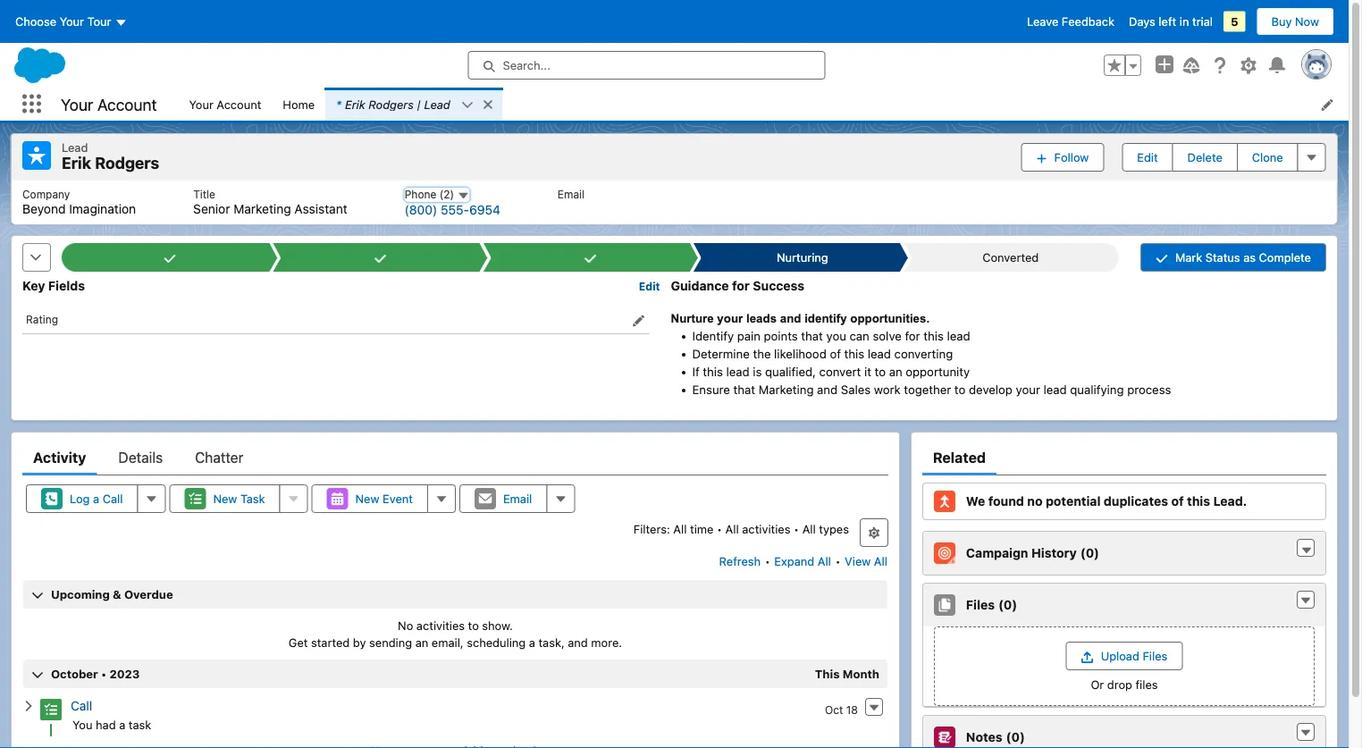 Task type: locate. For each thing, give the bounding box(es) containing it.
(0)
[[1080, 546, 1099, 561], [998, 598, 1017, 612], [1006, 730, 1025, 745]]

0 horizontal spatial marketing
[[233, 201, 291, 216]]

1 vertical spatial marketing
[[759, 382, 814, 397]]

0 vertical spatial erik
[[345, 97, 365, 111]]

1 vertical spatial and
[[817, 382, 838, 397]]

activities up email,
[[416, 618, 465, 632]]

event
[[383, 492, 413, 505]]

1 vertical spatial email
[[503, 492, 532, 505]]

marketing right senior at the left top of the page
[[233, 201, 291, 216]]

0 horizontal spatial email
[[503, 492, 532, 505]]

erik up company beyond imagination
[[62, 153, 91, 172]]

your up the "identify" on the top right
[[717, 311, 743, 325]]

files element
[[922, 583, 1326, 708]]

opportunity
[[906, 365, 970, 379]]

this left lead.
[[1187, 494, 1210, 509]]

text default image left task icon
[[22, 700, 35, 712]]

1 horizontal spatial email
[[558, 188, 585, 200]]

1 vertical spatial of
[[1171, 494, 1184, 509]]

a left task, at the bottom left of page
[[529, 636, 535, 649]]

1 vertical spatial for
[[905, 329, 920, 343]]

0 horizontal spatial edit
[[639, 280, 660, 293]]

0 horizontal spatial text default image
[[22, 700, 35, 712]]

marketing
[[233, 201, 291, 216], [759, 382, 814, 397]]

edit left delete button
[[1137, 150, 1158, 164]]

email
[[558, 188, 585, 200], [503, 492, 532, 505]]

nurturing link
[[701, 243, 900, 272]]

1 horizontal spatial activities
[[742, 522, 790, 535]]

key fields
[[22, 279, 85, 293]]

0 vertical spatial rodgers
[[368, 97, 414, 111]]

that
[[801, 329, 823, 343], [733, 382, 755, 397]]

a inside "log a call" button
[[93, 492, 99, 505]]

lead left qualifying
[[1043, 382, 1067, 397]]

1 horizontal spatial your account
[[189, 97, 261, 111]]

is
[[753, 365, 762, 379]]

company
[[22, 188, 70, 200]]

clone button
[[1237, 143, 1298, 171]]

call up you
[[71, 699, 92, 713]]

notes (0)
[[966, 730, 1025, 745]]

rodgers for erik rodgers | lead
[[368, 97, 414, 111]]

files up the files
[[1143, 649, 1167, 663]]

history
[[1031, 546, 1077, 561]]

call inside button
[[103, 492, 123, 505]]

your account up lead erik rodgers
[[61, 95, 157, 114]]

task,
[[538, 636, 565, 649]]

0 horizontal spatial of
[[830, 347, 841, 361]]

an up work
[[889, 365, 902, 379]]

0 horizontal spatial erik
[[62, 153, 91, 172]]

home link
[[272, 88, 325, 121]]

0 horizontal spatial account
[[97, 95, 157, 114]]

1 vertical spatial to
[[954, 382, 966, 397]]

edit
[[1137, 150, 1158, 164], [639, 280, 660, 293]]

an inside no activities to show. get started by sending an email, scheduling a task, and more.
[[415, 636, 428, 649]]

1 vertical spatial (0)
[[998, 598, 1017, 612]]

0 vertical spatial a
[[93, 492, 99, 505]]

success
[[753, 279, 804, 293]]

of down you
[[830, 347, 841, 361]]

marketing down qualified,
[[759, 382, 814, 397]]

your
[[60, 15, 84, 28], [61, 95, 93, 114], [189, 97, 213, 111]]

(0) right notes
[[1006, 730, 1025, 745]]

days left in trial
[[1129, 15, 1213, 28]]

chatter
[[195, 449, 243, 466]]

rodgers for erik rodgers
[[95, 153, 159, 172]]

1 vertical spatial lead
[[62, 140, 88, 154]]

(0) inside files element
[[998, 598, 1017, 612]]

1 vertical spatial files
[[1143, 649, 1167, 663]]

0 horizontal spatial your account
[[61, 95, 157, 114]]

campaign history (0)
[[966, 546, 1099, 561]]

email inside button
[[503, 492, 532, 505]]

qualified,
[[765, 365, 816, 379]]

edit link
[[639, 279, 660, 293]]

1 vertical spatial list
[[12, 180, 1337, 224]]

text default image inside list item
[[461, 99, 474, 111]]

0 horizontal spatial new
[[213, 492, 237, 505]]

follow button
[[1021, 143, 1104, 171]]

edit left guidance on the top
[[639, 280, 660, 293]]

1 vertical spatial text default image
[[22, 700, 35, 712]]

converted link
[[911, 243, 1110, 272]]

identify
[[692, 329, 734, 343]]

erik
[[345, 97, 365, 111], [62, 153, 91, 172]]

a right had
[[119, 718, 125, 731]]

call
[[103, 492, 123, 505], [71, 699, 92, 713]]

• right time in the bottom right of the page
[[717, 522, 722, 535]]

1 horizontal spatial marketing
[[759, 382, 814, 397]]

0 vertical spatial call
[[103, 492, 123, 505]]

0 vertical spatial of
[[830, 347, 841, 361]]

list
[[178, 88, 1349, 121], [12, 180, 1337, 224]]

(0) right history
[[1080, 546, 1099, 561]]

by
[[353, 636, 366, 649]]

0 horizontal spatial a
[[93, 492, 99, 505]]

that up likelihood
[[801, 329, 823, 343]]

more.
[[591, 636, 622, 649]]

group
[[1104, 55, 1141, 76]]

delete button
[[1172, 143, 1238, 171]]

1 horizontal spatial new
[[355, 492, 379, 505]]

show.
[[482, 618, 513, 632]]

account inside list
[[217, 97, 261, 111]]

1 horizontal spatial erik
[[345, 97, 365, 111]]

files
[[1135, 677, 1158, 691]]

list containing your account
[[178, 88, 1349, 121]]

text default image
[[461, 99, 474, 111], [22, 700, 35, 712]]

0 horizontal spatial that
[[733, 382, 755, 397]]

leave feedback
[[1027, 15, 1115, 28]]

all left 'types'
[[802, 522, 816, 535]]

text default image
[[482, 98, 494, 111], [457, 189, 470, 202], [1299, 594, 1312, 607], [1299, 727, 1312, 739]]

0 horizontal spatial activities
[[416, 618, 465, 632]]

list for your account link
[[12, 180, 1337, 224]]

we
[[966, 494, 985, 509]]

0 vertical spatial marketing
[[233, 201, 291, 216]]

erik inside lead erik rodgers
[[62, 153, 91, 172]]

0 vertical spatial text default image
[[461, 99, 474, 111]]

2 vertical spatial and
[[568, 636, 588, 649]]

0 vertical spatial an
[[889, 365, 902, 379]]

marketing inside title senior marketing assistant
[[233, 201, 291, 216]]

1 horizontal spatial a
[[119, 718, 125, 731]]

1 horizontal spatial text default image
[[461, 99, 474, 111]]

(0) for files (0)
[[998, 598, 1017, 612]]

1 new from the left
[[213, 492, 237, 505]]

key
[[22, 279, 45, 293]]

company beyond imagination
[[22, 188, 136, 216]]

for up converting
[[905, 329, 920, 343]]

guidance for success
[[671, 279, 804, 293]]

your account
[[61, 95, 157, 114], [189, 97, 261, 111]]

rodgers inside lead erik rodgers
[[95, 153, 159, 172]]

0 horizontal spatial your
[[717, 311, 743, 325]]

determine
[[692, 347, 750, 361]]

555-
[[441, 203, 469, 217]]

1 vertical spatial rodgers
[[95, 153, 159, 172]]

1 vertical spatial call
[[71, 699, 92, 713]]

of inside nurture your leads and identify opportunities. identify pain points that you can solve for this lead determine the likelihood of this lead converting if this lead is qualified, convert it to an opportunity ensure that marketing and sales work together to develop your lead qualifying process
[[830, 347, 841, 361]]

0 vertical spatial files
[[966, 598, 995, 612]]

1 vertical spatial your
[[1016, 382, 1040, 397]]

and down the convert
[[817, 382, 838, 397]]

1 horizontal spatial files
[[1143, 649, 1167, 663]]

upload
[[1101, 649, 1139, 663]]

1 horizontal spatial edit
[[1137, 150, 1158, 164]]

clone
[[1252, 150, 1283, 164]]

potential
[[1046, 494, 1101, 509]]

to inside no activities to show. get started by sending an email, scheduling a task, and more.
[[468, 618, 479, 632]]

lead inside lead erik rodgers
[[62, 140, 88, 154]]

1 horizontal spatial to
[[875, 365, 886, 379]]

lead
[[424, 97, 450, 111], [62, 140, 88, 154]]

expand
[[774, 554, 814, 568]]

0 horizontal spatial to
[[468, 618, 479, 632]]

0 vertical spatial list
[[178, 88, 1349, 121]]

follow
[[1054, 150, 1089, 164]]

call right log
[[103, 492, 123, 505]]

account left home
[[217, 97, 261, 111]]

get
[[289, 636, 308, 649]]

rodgers left |
[[368, 97, 414, 111]]

status
[[1205, 251, 1240, 264]]

points
[[764, 329, 798, 343]]

2 horizontal spatial a
[[529, 636, 535, 649]]

tab list
[[22, 440, 888, 475]]

no activities to show. get started by sending an email, scheduling a task, and more.
[[289, 618, 622, 649]]

notes element
[[922, 715, 1326, 748]]

1 vertical spatial an
[[415, 636, 428, 649]]

all left time in the bottom right of the page
[[673, 522, 687, 535]]

likelihood
[[774, 347, 826, 361]]

1 vertical spatial that
[[733, 382, 755, 397]]

nurture
[[671, 311, 714, 325]]

2023
[[109, 667, 140, 680]]

for left success
[[732, 279, 750, 293]]

1 horizontal spatial for
[[905, 329, 920, 343]]

leave feedback link
[[1027, 15, 1115, 28]]

activities up refresh
[[742, 522, 790, 535]]

this
[[923, 329, 944, 343], [844, 347, 864, 361], [703, 365, 723, 379], [1187, 494, 1210, 509]]

0 horizontal spatial and
[[568, 636, 588, 649]]

0 horizontal spatial for
[[732, 279, 750, 293]]

list containing beyond imagination
[[12, 180, 1337, 224]]

or
[[1091, 677, 1104, 691]]

• left "view"
[[835, 554, 841, 568]]

2 new from the left
[[355, 492, 379, 505]]

list item
[[325, 88, 502, 121]]

account up lead erik rodgers
[[97, 95, 157, 114]]

1 horizontal spatial of
[[1171, 494, 1184, 509]]

(0) inside notes element
[[1006, 730, 1025, 745]]

a right log
[[93, 492, 99, 505]]

lead up converting
[[947, 329, 970, 343]]

all right time in the bottom right of the page
[[725, 522, 739, 535]]

new left event
[[355, 492, 379, 505]]

days
[[1129, 15, 1155, 28]]

1 horizontal spatial lead
[[424, 97, 450, 111]]

your right develop in the right of the page
[[1016, 382, 1040, 397]]

convert
[[819, 365, 861, 379]]

filters: all time • all activities • all types
[[634, 522, 849, 535]]

1 horizontal spatial account
[[217, 97, 261, 111]]

lead right lead icon
[[62, 140, 88, 154]]

that down is
[[733, 382, 755, 397]]

erik right * on the top left
[[345, 97, 365, 111]]

log a call button
[[26, 484, 138, 513]]

email button
[[459, 484, 547, 513]]

this up converting
[[923, 329, 944, 343]]

and up points
[[780, 311, 801, 325]]

•
[[717, 522, 722, 535], [794, 522, 799, 535], [765, 554, 770, 568], [835, 554, 841, 568], [101, 667, 107, 680]]

log
[[70, 492, 90, 505]]

task image
[[40, 699, 62, 720]]

0 horizontal spatial rodgers
[[95, 153, 159, 172]]

(0) down 'campaign'
[[998, 598, 1017, 612]]

your inside dropdown button
[[60, 15, 84, 28]]

text default image right |
[[461, 99, 474, 111]]

to
[[875, 365, 886, 379], [954, 382, 966, 397], [468, 618, 479, 632]]

0 horizontal spatial an
[[415, 636, 428, 649]]

to down opportunity
[[954, 382, 966, 397]]

0 vertical spatial (0)
[[1080, 546, 1099, 561]]

new inside button
[[213, 492, 237, 505]]

1 horizontal spatial rodgers
[[368, 97, 414, 111]]

0 vertical spatial edit
[[1137, 150, 1158, 164]]

your account left home
[[189, 97, 261, 111]]

to right it
[[875, 365, 886, 379]]

2 vertical spatial (0)
[[1006, 730, 1025, 745]]

solve
[[873, 329, 902, 343]]

0 vertical spatial email
[[558, 188, 585, 200]]

erik inside list item
[[345, 97, 365, 111]]

1 vertical spatial erik
[[62, 153, 91, 172]]

files down 'campaign'
[[966, 598, 995, 612]]

upcoming & overdue
[[51, 588, 173, 601]]

2 vertical spatial to
[[468, 618, 479, 632]]

status
[[22, 744, 888, 748]]

of right "duplicates"
[[1171, 494, 1184, 509]]

an left email,
[[415, 636, 428, 649]]

1 vertical spatial activities
[[416, 618, 465, 632]]

0 vertical spatial lead
[[424, 97, 450, 111]]

1 horizontal spatial an
[[889, 365, 902, 379]]

0 vertical spatial activities
[[742, 522, 790, 535]]

related tab panel
[[922, 475, 1326, 748]]

0 horizontal spatial call
[[71, 699, 92, 713]]

new inside button
[[355, 492, 379, 505]]

a
[[93, 492, 99, 505], [529, 636, 535, 649], [119, 718, 125, 731]]

0 horizontal spatial lead
[[62, 140, 88, 154]]

and right task, at the bottom left of page
[[568, 636, 588, 649]]

0 vertical spatial and
[[780, 311, 801, 325]]

rodgers
[[368, 97, 414, 111], [95, 153, 159, 172]]

this down can
[[844, 347, 864, 361]]

rodgers up imagination
[[95, 153, 159, 172]]

lead right |
[[424, 97, 450, 111]]

to left show.
[[468, 618, 479, 632]]

1 horizontal spatial call
[[103, 492, 123, 505]]

of
[[830, 347, 841, 361], [1171, 494, 1184, 509]]

erik for erik rodgers | lead
[[345, 97, 365, 111]]

account
[[97, 95, 157, 114], [217, 97, 261, 111]]

1 vertical spatial a
[[529, 636, 535, 649]]

activities
[[742, 522, 790, 535], [416, 618, 465, 632]]

0 vertical spatial that
[[801, 329, 823, 343]]

new left task
[[213, 492, 237, 505]]

no
[[1027, 494, 1043, 509]]

1 horizontal spatial that
[[801, 329, 823, 343]]



Task type: vqa. For each thing, say whether or not it's contained in the screenshot.
Closed Lost by Reason Sales & Marketing Dashboards Reports
no



Task type: describe. For each thing, give the bounding box(es) containing it.
edit inside button
[[1137, 150, 1158, 164]]

all right expand on the right of page
[[818, 554, 831, 568]]

tour
[[87, 15, 111, 28]]

senior
[[193, 201, 230, 216]]

opportunities.
[[850, 311, 930, 325]]

types
[[819, 522, 849, 535]]

• up expand on the right of page
[[794, 522, 799, 535]]

this right if
[[703, 365, 723, 379]]

text default image inside files element
[[1299, 594, 1312, 607]]

imagination
[[69, 201, 136, 216]]

search... button
[[468, 51, 825, 80]]

lead erik rodgers
[[62, 140, 159, 172]]

lead down solve
[[868, 347, 891, 361]]

2 horizontal spatial to
[[954, 382, 966, 397]]

we found no potential duplicates of this lead.
[[966, 494, 1247, 509]]

found
[[988, 494, 1024, 509]]

this
[[815, 667, 840, 680]]

converting
[[894, 347, 953, 361]]

month
[[843, 667, 879, 680]]

the
[[753, 347, 771, 361]]

if
[[692, 365, 700, 379]]

erik for erik rodgers
[[62, 153, 91, 172]]

0 horizontal spatial files
[[966, 598, 995, 612]]

text default image inside list item
[[482, 98, 494, 111]]

sending
[[369, 636, 412, 649]]

upcoming
[[51, 588, 110, 601]]

left
[[1159, 15, 1176, 28]]

nurture your leads and identify opportunities. identify pain points that you can solve for this lead determine the likelihood of this lead converting if this lead is qualified, convert it to an opportunity ensure that marketing and sales work together to develop your lead qualifying process
[[671, 311, 1171, 397]]

new event
[[355, 492, 413, 505]]

0 vertical spatial for
[[732, 279, 750, 293]]

time
[[690, 522, 714, 535]]

details
[[118, 449, 163, 466]]

edit button
[[1122, 143, 1173, 171]]

all right "view"
[[874, 554, 887, 568]]

marketing inside nurture your leads and identify opportunities. identify pain points that you can solve for this lead determine the likelihood of this lead converting if this lead is qualified, convert it to an opportunity ensure that marketing and sales work together to develop your lead qualifying process
[[759, 382, 814, 397]]

overdue
[[124, 588, 173, 601]]

log a call
[[70, 492, 123, 505]]

phone (2)
[[405, 188, 457, 201]]

converted
[[983, 251, 1039, 264]]

files (0)
[[966, 598, 1017, 612]]

it
[[864, 365, 871, 379]]

choose your tour button
[[14, 7, 128, 36]]

work
[[874, 382, 901, 397]]

0 vertical spatial to
[[875, 365, 886, 379]]

campaign history element
[[922, 531, 1326, 575]]

feedback
[[1062, 15, 1115, 28]]

• left "2023"
[[101, 667, 107, 680]]

1 horizontal spatial your
[[1016, 382, 1040, 397]]

new task
[[213, 492, 265, 505]]

new for new event
[[355, 492, 379, 505]]

october
[[51, 667, 98, 680]]

mark status as complete button
[[1140, 243, 1326, 272]]

related link
[[933, 440, 986, 475]]

assistant
[[294, 201, 347, 216]]

and inside no activities to show. get started by sending an email, scheduling a task, and more.
[[568, 636, 588, 649]]

delete
[[1187, 150, 1222, 164]]

october  •  2023
[[51, 667, 140, 680]]

2 horizontal spatial and
[[817, 382, 838, 397]]

|
[[417, 97, 421, 111]]

lead image
[[22, 141, 51, 170]]

refresh • expand all • view all
[[719, 554, 887, 568]]

sales
[[841, 382, 871, 397]]

search...
[[503, 59, 550, 72]]

5
[[1231, 15, 1238, 28]]

*
[[336, 97, 341, 111]]

for inside nurture your leads and identify opportunities. identify pain points that you can solve for this lead determine the likelihood of this lead converting if this lead is qualified, convert it to an opportunity ensure that marketing and sales work together to develop your lead qualifying process
[[905, 329, 920, 343]]

upcoming & overdue button
[[23, 580, 887, 609]]

leads
[[746, 311, 777, 325]]

(0) inside the campaign history element
[[1080, 546, 1099, 561]]

phone
[[405, 188, 436, 201]]

(800) 555-6954 link
[[405, 203, 500, 217]]

0 vertical spatial your
[[717, 311, 743, 325]]

started
[[311, 636, 350, 649]]

complete
[[1259, 251, 1311, 264]]

tab list containing activity
[[22, 440, 888, 475]]

lead.
[[1213, 494, 1247, 509]]

your account inside list
[[189, 97, 261, 111]]

• left expand on the right of page
[[765, 554, 770, 568]]

lead inside list item
[[424, 97, 450, 111]]

expand all button
[[773, 547, 832, 575]]

rating
[[26, 313, 58, 325]]

upload files
[[1101, 649, 1167, 663]]

email,
[[432, 636, 464, 649]]

duplicates
[[1104, 494, 1168, 509]]

beyond
[[22, 201, 66, 216]]

list for leave feedback link
[[178, 88, 1349, 121]]

of inside related tab panel
[[1171, 494, 1184, 509]]

chatter link
[[195, 440, 243, 475]]

buy now button
[[1256, 7, 1334, 36]]

text default image inside notes element
[[1299, 727, 1312, 739]]

oct
[[825, 703, 843, 716]]

this month
[[815, 667, 879, 680]]

buy now
[[1271, 15, 1319, 28]]

new for new task
[[213, 492, 237, 505]]

develop
[[969, 382, 1013, 397]]

path options list box
[[62, 243, 1119, 272]]

this inside related tab panel
[[1187, 494, 1210, 509]]

trial
[[1192, 15, 1213, 28]]

1 vertical spatial edit
[[639, 280, 660, 293]]

activities inside no activities to show. get started by sending an email, scheduling a task, and more.
[[416, 618, 465, 632]]

guidance
[[671, 279, 729, 293]]

notes
[[966, 730, 1002, 745]]

can
[[850, 329, 869, 343]]

or drop files
[[1091, 677, 1158, 691]]

an inside nurture your leads and identify opportunities. identify pain points that you can solve for this lead determine the likelihood of this lead converting if this lead is qualified, convert it to an opportunity ensure that marketing and sales work together to develop your lead qualifying process
[[889, 365, 902, 379]]

list item containing *
[[325, 88, 502, 121]]

buy
[[1271, 15, 1292, 28]]

2 vertical spatial a
[[119, 718, 125, 731]]

a inside no activities to show. get started by sending an email, scheduling a task, and more.
[[529, 636, 535, 649]]

now
[[1295, 15, 1319, 28]]

* erik rodgers | lead
[[336, 97, 450, 111]]

phone (2) button
[[405, 188, 470, 202]]

email inside list
[[558, 188, 585, 200]]

had
[[96, 718, 116, 731]]

task
[[240, 492, 265, 505]]

lead left is
[[726, 365, 750, 379]]

(800)
[[405, 203, 437, 217]]

(0) for notes (0)
[[1006, 730, 1025, 745]]

text default image inside phone (2) popup button
[[457, 189, 470, 202]]

18
[[846, 703, 858, 716]]

ensure
[[692, 382, 730, 397]]

1 horizontal spatial and
[[780, 311, 801, 325]]

mark status as complete
[[1175, 251, 1311, 264]]

title
[[193, 188, 215, 200]]



